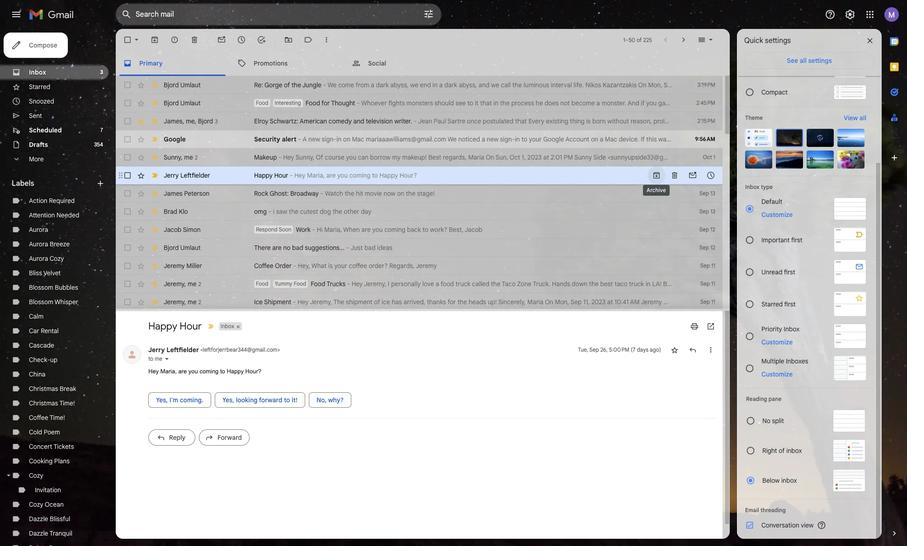 Task type: vqa. For each thing, say whether or not it's contained in the screenshot.
the Compose
yes



Task type: describe. For each thing, give the bounding box(es) containing it.
0 vertical spatial inbox
[[786, 447, 802, 455]]

hey up broadway
[[294, 171, 306, 180]]

- left 'watch' at the top of page
[[320, 189, 323, 198]]

2 borrow from the left
[[762, 153, 782, 161]]

0 vertical spatial best
[[428, 153, 441, 161]]

enough
[[688, 99, 710, 107]]

1 sign- from the left
[[322, 135, 337, 143]]

right
[[763, 447, 777, 455]]

the
[[334, 298, 344, 306]]

1 google from the left
[[164, 135, 186, 143]]

1 vertical spatial for
[[448, 298, 456, 306]]

1 vertical spatial miller
[[836, 280, 852, 288]]

maria, left can
[[726, 153, 744, 161]]

breeze
[[50, 240, 70, 248]]

hey left the sunny,
[[283, 153, 294, 161]]

no,
[[317, 396, 327, 404]]

row containing jerry leftfielder
[[116, 166, 723, 185]]

a
[[303, 135, 307, 143]]

0 horizontal spatial maria
[[468, 153, 484, 161]]

jacob simon
[[164, 226, 201, 234]]

in right that
[[494, 99, 499, 107]]

monsters
[[406, 99, 433, 107]]

settings image
[[845, 9, 856, 20]]

row containing jacob simon
[[116, 221, 723, 239]]

whisper
[[55, 298, 78, 306]]

maria, down show details image
[[160, 368, 177, 375]]

leftfielder for jerry leftfielder < leftforjerrbear344@gmail.com >
[[167, 346, 199, 354]]

11 for coffee order - hey, what is your coffee order? regards, jeremy
[[711, 262, 715, 269]]

0 horizontal spatial 1
[[623, 36, 625, 43]]

in down process
[[515, 135, 520, 143]]

, for makeup
[[181, 153, 183, 161]]

a right from
[[371, 81, 374, 89]]

add to tasks image
[[257, 35, 266, 44]]

we'll
[[793, 135, 805, 143]]

long
[[674, 99, 686, 107]]

0 horizontal spatial oct
[[510, 153, 520, 161]]

archive image
[[150, 35, 159, 44]]

drafts link
[[29, 141, 48, 149]]

sep inside cell
[[590, 346, 599, 353]]

1 if from the left
[[641, 135, 645, 143]]

first for starred first
[[784, 300, 796, 308]]

jeremy up love
[[416, 262, 437, 270]]

all for view
[[860, 114, 867, 122]]

2023 right 1,
[[527, 153, 542, 161]]

yes, i'm coming. button
[[148, 392, 211, 408]]

1 vertical spatial inbox
[[781, 477, 797, 485]]

time! for coffee time!
[[50, 414, 65, 422]]

2 sign- from the left
[[500, 135, 515, 143]]

food trucks - hey jeremy, i personally love a food truck called the taco zone truck. hands down the best taco truck in la! best regards, maria on mon, sep 11, 2023 at 11:11 am jeremy miller <millerjeremy500@
[[311, 280, 907, 288]]

0 horizontal spatial and
[[353, 117, 364, 125]]

1 horizontal spatial i
[[758, 153, 760, 161]]

2 horizontal spatial your
[[784, 153, 796, 161]]

inbox link
[[29, 68, 46, 76]]

food down re:
[[256, 99, 268, 106]]

other
[[344, 208, 359, 216]]

1 horizontal spatial peterson
[[756, 81, 781, 89]]

to up movie at the left top
[[372, 171, 378, 180]]

has
[[804, 298, 815, 306]]

0 vertical spatial cozy
[[50, 255, 64, 263]]

- left hi
[[312, 226, 315, 234]]

0 horizontal spatial hey,
[[298, 262, 310, 270]]

the left process
[[500, 99, 510, 107]]

2 if from the left
[[774, 135, 778, 143]]

james peterson
[[164, 189, 210, 198]]

0 horizontal spatial 11,
[[583, 298, 590, 306]]

0 horizontal spatial on
[[343, 135, 350, 143]]

no
[[283, 244, 291, 252]]

food up the american
[[306, 99, 320, 107]]

0 vertical spatial settings
[[765, 36, 791, 45]]

starred first
[[762, 300, 796, 308]]

of right the right
[[779, 447, 785, 455]]

the right saw
[[289, 208, 298, 216]]

support image
[[825, 9, 836, 20]]

2 vertical spatial mon,
[[555, 298, 569, 306]]

1 truck from the left
[[456, 280, 471, 288]]

the right call on the right of the page
[[512, 81, 522, 89]]

email threading element
[[745, 507, 867, 514]]

yes, for yes, i'm coming.
[[156, 396, 168, 404]]

jeremy, for the
[[310, 298, 332, 306]]

priority inbox
[[762, 325, 800, 333]]

hey down the to me
[[148, 368, 159, 375]]

luminous
[[524, 81, 549, 89]]

1 13 from the top
[[711, 190, 715, 197]]

jerry for jerry leftfielder
[[164, 171, 179, 180]]

12 row from the top
[[116, 275, 907, 293]]

jeremy down la!
[[641, 298, 662, 306]]

become
[[572, 99, 595, 107]]

is
[[328, 262, 333, 270]]

compose button
[[4, 33, 68, 58]]

1 umlaut from the top
[[180, 81, 201, 89]]

scheduled link
[[29, 126, 62, 134]]

0 vertical spatial and
[[479, 81, 490, 89]]

happy hour main content
[[116, 29, 907, 546]]

1,
[[522, 153, 526, 161]]

1 borrow from the left
[[370, 153, 391, 161]]

happy down leftforjerrbear344@gmail.com
[[227, 368, 244, 375]]

tue, sep 26, 5:00 pm (7 days ago)
[[578, 346, 661, 353]]

at left 10:24
[[701, 81, 706, 89]]

3 inside labels navigation
[[100, 69, 103, 76]]

a right become
[[597, 99, 600, 107]]

jeremy down jacob simon on the top left
[[164, 262, 185, 270]]

2 horizontal spatial coming
[[384, 226, 406, 234]]

cozy for cozy ocean
[[29, 501, 43, 509]]

of down <millerjeremy500@
[[856, 298, 862, 306]]

at left 2:01
[[543, 153, 549, 161]]

trucks
[[327, 280, 346, 288]]

the right has
[[817, 298, 826, 306]]

the left heads
[[458, 298, 467, 306]]

of right gorge
[[284, 81, 290, 89]]

0 horizontal spatial hour?
[[245, 368, 261, 375]]

0 vertical spatial miller
[[186, 262, 202, 270]]

11, for 11:11
[[759, 280, 765, 288]]

2 11 from the top
[[711, 280, 715, 287]]

inbox for inbox link
[[29, 68, 46, 76]]

bjord umlaut for 2:45 pm
[[164, 99, 201, 107]]

1 horizontal spatial regards,
[[678, 280, 702, 288]]

calm link
[[29, 313, 44, 321]]

at left 10:41 at the bottom of page
[[607, 298, 613, 306]]

0 vertical spatial regards,
[[443, 153, 467, 161]]

rock ghost: broadway - watch the hit movie now on the stage!
[[254, 189, 435, 198]]

13 row from the top
[[116, 293, 862, 311]]

need
[[713, 135, 728, 143]]

you up ideas
[[372, 226, 383, 234]]

car
[[29, 327, 39, 335]]

can
[[745, 153, 757, 161]]

customize for multiple inboxes
[[762, 370, 793, 378]]

are up 'watch' at the top of page
[[326, 171, 336, 180]]

food for thought - whoever fights monsters should see to it that in the process he does not become a monster. and if you gaze long enough into an abyss, the abyss will gaze back into you.
[[306, 99, 847, 107]]

primary tab
[[116, 51, 229, 76]]

move to image
[[284, 35, 293, 44]]

bliss velvet link
[[29, 269, 61, 277]]

0 horizontal spatial wrote:
[[694, 153, 712, 161]]

- left a
[[298, 135, 301, 143]]

- right makeup
[[279, 153, 281, 161]]

interesting
[[275, 99, 301, 106]]

china link
[[29, 370, 46, 379]]

are right when
[[361, 226, 371, 234]]

0 horizontal spatial am
[[630, 298, 640, 306]]

umlaut for sep 12
[[180, 244, 201, 252]]

2023 down best
[[591, 298, 606, 306]]

hour for happy hour - hey maria, are you coming to happy hour?
[[274, 171, 288, 180]]

james , me , bjord 3
[[164, 117, 218, 125]]

priority
[[762, 325, 782, 333]]

hey down coffee
[[352, 280, 363, 288]]

1 horizontal spatial sincerely,
[[825, 153, 853, 161]]

broadway
[[290, 189, 319, 198]]

you right if
[[646, 99, 657, 107]]

happy up now
[[380, 171, 398, 180]]

in down the "comedy"
[[337, 135, 342, 143]]

unread
[[762, 268, 783, 276]]

1 jacob from the left
[[164, 226, 181, 234]]

a up side
[[600, 135, 603, 143]]

advanced search options image
[[420, 5, 438, 23]]

to left it
[[467, 99, 473, 107]]

food left trucks
[[311, 280, 325, 288]]

jeremy up has
[[813, 280, 835, 288]]

0 vertical spatial for
[[322, 99, 330, 107]]

jeremy up happy hour
[[164, 298, 184, 306]]

the right dog
[[333, 208, 342, 216]]

cold poem link
[[29, 428, 60, 436]]

1 horizontal spatial abyss,
[[459, 81, 477, 89]]

archive
[[647, 187, 666, 194]]

car rental link
[[29, 327, 59, 335]]

1 gaze from the left
[[658, 99, 672, 107]]

hey down yummy food at the left of the page
[[298, 298, 309, 306]]

scheduled
[[29, 126, 62, 134]]

at left the 11:11
[[783, 280, 789, 288]]

concert tickets
[[29, 443, 74, 451]]

compact
[[762, 88, 788, 96]]

- right order
[[293, 262, 296, 270]]

work?
[[430, 226, 447, 234]]

ice
[[382, 298, 390, 306]]

0 vertical spatial your
[[529, 135, 542, 143]]

settings inside 'button'
[[808, 57, 832, 65]]

thought
[[331, 99, 355, 107]]

to up 1,
[[522, 135, 527, 143]]

the left best
[[589, 280, 599, 288]]

leftfielder for jerry leftfielder
[[180, 171, 210, 180]]

ideas
[[377, 244, 393, 252]]

why?
[[328, 396, 344, 404]]

1 bjord umlaut from the top
[[164, 81, 201, 89]]

1 horizontal spatial we
[[448, 135, 457, 143]]

to left do
[[730, 135, 735, 143]]

1 horizontal spatial on
[[397, 189, 404, 198]]

11, for 10:24
[[677, 81, 683, 89]]

1 12 from the top
[[711, 226, 715, 233]]

- right the jungle
[[323, 81, 326, 89]]

row containing jeremy miller
[[116, 257, 723, 275]]

a right noticed
[[482, 135, 485, 143]]

of left ice
[[374, 298, 380, 306]]

you,
[[671, 135, 683, 143]]

2 bad from the left
[[364, 244, 376, 252]]

11 for ice shipment - hey jeremy, the shipment of ice has arrived, thanks for the heads up! sincerely, maria on mon, sep 11, 2023 at 10:41 am jeremy miller <millerjeremy500@gmail.com> wrote: hey, has the shipment of
[[711, 298, 715, 305]]

1 50 of 225
[[623, 36, 652, 43]]

show details image
[[164, 356, 170, 362]]

theme
[[745, 114, 763, 121]]

happy down makeup
[[254, 171, 273, 180]]

you up rock ghost: broadway - watch the hit movie now on the stage!
[[337, 171, 348, 180]]

row containing james
[[116, 112, 723, 130]]

report spam image
[[170, 35, 179, 44]]

dog
[[320, 208, 331, 216]]

see
[[787, 57, 798, 65]]

not,
[[780, 135, 791, 143]]

comedy
[[329, 117, 352, 125]]

354
[[94, 141, 103, 148]]

jeremy down jeremy miller
[[164, 280, 184, 288]]

a right end
[[439, 81, 443, 89]]

the left "abyss"
[[752, 99, 762, 107]]

inbox for inbox "button"
[[221, 323, 234, 330]]

down
[[572, 280, 588, 288]]

the left the jungle
[[292, 81, 301, 89]]

0 horizontal spatial sincerely,
[[498, 298, 526, 306]]

2 dark from the left
[[444, 81, 457, 89]]

0 horizontal spatial abyss,
[[390, 81, 409, 89]]

on up <millerjeremy500@gmail.com>
[[721, 280, 729, 288]]

are left no
[[272, 244, 282, 252]]

below
[[763, 477, 780, 485]]

me left show details image
[[155, 356, 162, 362]]

to me
[[148, 356, 162, 362]]

happy up show details image
[[148, 320, 177, 332]]

action
[[29, 197, 47, 205]]

i'm
[[169, 396, 178, 404]]

food up ice
[[256, 280, 268, 287]]

oct 1
[[703, 154, 715, 161]]

will
[[781, 99, 790, 107]]

snooze image
[[237, 35, 246, 44]]

1 mac from the left
[[352, 135, 364, 143]]

to left show details image
[[148, 356, 153, 362]]

to left work?
[[423, 226, 429, 234]]

2 truck from the left
[[629, 280, 644, 288]]

are up "yes, i'm coming." button
[[178, 368, 187, 375]]

bubbles
[[55, 284, 78, 292]]

2 vertical spatial your
[[334, 262, 347, 270]]

2 horizontal spatial on
[[591, 135, 598, 143]]

saw
[[276, 208, 287, 216]]

0 vertical spatial james
[[735, 81, 754, 89]]

if
[[641, 99, 645, 107]]

end
[[420, 81, 431, 89]]

2 horizontal spatial abyss,
[[732, 99, 750, 107]]

2023 up enough
[[685, 81, 699, 89]]

- up broadway
[[290, 171, 293, 180]]

1 sep 13 from the top
[[700, 190, 715, 197]]

2 gaze from the left
[[792, 99, 806, 107]]

a right love
[[436, 280, 439, 288]]

starred for starred first
[[762, 300, 783, 308]]

to inside 'button'
[[284, 396, 290, 404]]

- right thought
[[357, 99, 360, 107]]

1 horizontal spatial hey,
[[791, 298, 803, 306]]

jeremy , me 2 for second row from the bottom
[[164, 280, 201, 288]]

tue, sep 26, 5:00 pm (7 days ago) cell
[[578, 346, 661, 355]]

1 bad from the left
[[292, 244, 303, 252]]

writer.
[[394, 117, 412, 125]]

0 horizontal spatial i
[[388, 280, 390, 288]]

all for see
[[800, 57, 807, 65]]

0 vertical spatial wrote:
[[884, 81, 902, 89]]

2 horizontal spatial sunny
[[854, 153, 872, 161]]

of right "50"
[[637, 36, 642, 43]]

1 horizontal spatial wrote:
[[771, 298, 789, 306]]

bliss
[[29, 269, 42, 277]]

james for james , me , bjord 3
[[164, 117, 183, 125]]

yes, looking forward to it! button
[[215, 392, 305, 408]]

1 vertical spatial maria
[[703, 280, 719, 288]]

1 row from the top
[[116, 76, 902, 94]]

no split
[[763, 417, 784, 425]]

on down truck.
[[545, 298, 553, 306]]

the left the taco
[[491, 280, 501, 288]]

2 vertical spatial miller
[[664, 298, 679, 306]]

tue,
[[578, 346, 588, 353]]

- right writer.
[[414, 117, 417, 125]]

cascade
[[29, 341, 54, 350]]

account
[[566, 135, 589, 143]]

inboxes
[[786, 357, 808, 365]]

aurora for aurora cozy
[[29, 255, 48, 263]]

1 inside row
[[713, 154, 715, 161]]

abyss
[[763, 99, 780, 107]]

you up coming.
[[189, 368, 198, 375]]

0 vertical spatial we
[[328, 81, 337, 89]]

toolbar inside row
[[648, 171, 720, 180]]

- left the just
[[346, 244, 349, 252]]

promotions tab
[[230, 51, 344, 76]]

1 horizontal spatial tab list
[[882, 29, 907, 514]]

hey down need
[[713, 153, 725, 161]]

3 inside the james , me , bjord 3
[[215, 118, 218, 125]]

- right shipment in the left bottom of the page
[[293, 298, 296, 306]]

you right help
[[821, 135, 831, 143]]

in right end
[[433, 81, 438, 89]]

on up if
[[638, 81, 647, 89]]

plans
[[54, 457, 70, 465]]

1 horizontal spatial sunny
[[574, 153, 592, 161]]

1 horizontal spatial oct
[[703, 154, 712, 161]]

1 dark from the left
[[376, 81, 389, 89]]

- left i
[[268, 208, 271, 216]]

to down jerry leftfielder cell
[[220, 368, 225, 375]]

thanks
[[427, 298, 446, 306]]

you right you,
[[685, 135, 695, 143]]

omg - i saw the cutest dog the other day
[[254, 208, 371, 216]]

1 vertical spatial best
[[663, 280, 676, 288]]

the left hit
[[345, 189, 354, 198]]

whoever
[[361, 99, 387, 107]]

has
[[392, 298, 402, 306]]



Task type: locate. For each thing, give the bounding box(es) containing it.
jerry up the to me
[[148, 346, 165, 354]]

1 left "50"
[[623, 36, 625, 43]]

1 horizontal spatial yes,
[[222, 396, 234, 404]]

2 vertical spatial aurora
[[29, 255, 48, 263]]

settings up the <james.peterson1902@gmail.com>
[[808, 57, 832, 65]]

1 yes, from the left
[[156, 396, 168, 404]]

it
[[475, 99, 479, 107]]

3 sep 11 from the top
[[700, 298, 715, 305]]

sep 11 for ice shipment - hey jeremy, the shipment of ice has arrived, thanks for the heads up! sincerely, maria on mon, sep 11, 2023 at 10:41 am jeremy miller <millerjeremy500@gmail.com> wrote: hey, has the shipment of
[[700, 298, 715, 305]]

0 vertical spatial customize button
[[756, 209, 798, 220]]

1 blossom from the top
[[29, 284, 53, 292]]

aurora down aurora link
[[29, 240, 48, 248]]

bad right the just
[[364, 244, 376, 252]]

coming up ideas
[[384, 226, 406, 234]]

0 horizontal spatial sunny
[[164, 153, 181, 161]]

0 horizontal spatial jacob
[[164, 226, 181, 234]]

2 yes, from the left
[[222, 396, 234, 404]]

me for elroy
[[186, 117, 195, 125]]

me up happy hour
[[188, 298, 197, 306]]

2 for makeup
[[195, 154, 198, 161]]

2 jeremy , me 2 from the top
[[164, 298, 201, 306]]

tranquil
[[50, 530, 72, 538]]

jeremy , me 2 for 13th row from the top of the happy hour main content
[[164, 298, 201, 306]]

1 vertical spatial peterson
[[184, 189, 210, 198]]

hour for happy hour
[[180, 320, 202, 332]]

3 customize from the top
[[762, 370, 793, 378]]

inbox left type
[[745, 184, 760, 190]]

1 customize button from the top
[[756, 209, 798, 220]]

on right now
[[397, 189, 404, 198]]

jeremy , me 2 up happy hour
[[164, 298, 201, 306]]

0 vertical spatial christmas
[[29, 385, 58, 393]]

2 horizontal spatial maria
[[703, 280, 719, 288]]

customize for default
[[762, 211, 793, 219]]

1 aurora from the top
[[29, 226, 48, 234]]

2 into from the left
[[823, 99, 834, 107]]

1 horizontal spatial maria
[[527, 298, 544, 306]]

yes, i'm coming.
[[156, 396, 203, 404]]

am for jeremy
[[803, 280, 812, 288]]

blossom for blossom bubbles
[[29, 284, 53, 292]]

regards, down noticed
[[443, 153, 467, 161]]

bjord umlaut up the james , me , bjord 3 at the top left
[[164, 99, 201, 107]]

0 horizontal spatial tab list
[[116, 51, 730, 76]]

inbox right below
[[781, 477, 797, 485]]

1 horizontal spatial shipment
[[828, 298, 855, 306]]

<james.peterson1902@gmail.com>
[[783, 81, 882, 89]]

1 vertical spatial mon,
[[731, 280, 745, 288]]

on left sun,
[[486, 153, 494, 161]]

row containing google
[[116, 130, 852, 148]]

jeremy , me 2 down jeremy miller
[[164, 280, 201, 288]]

row containing james peterson
[[116, 185, 723, 203]]

yes,
[[156, 396, 168, 404], [222, 396, 234, 404]]

more image
[[322, 35, 331, 44]]

1 horizontal spatial coming
[[349, 171, 370, 180]]

i
[[758, 153, 760, 161], [388, 280, 390, 288]]

am
[[725, 81, 734, 89], [803, 280, 812, 288], [630, 298, 640, 306]]

device.
[[619, 135, 639, 143]]

order?
[[369, 262, 388, 270]]

None checkbox
[[123, 153, 132, 162], [123, 171, 132, 180], [123, 189, 132, 198], [123, 225, 132, 234], [123, 261, 132, 270], [123, 279, 132, 289], [123, 298, 132, 307], [123, 153, 132, 162], [123, 171, 132, 180], [123, 189, 132, 198], [123, 225, 132, 234], [123, 261, 132, 270], [123, 279, 132, 289], [123, 298, 132, 307]]

0 vertical spatial peterson
[[756, 81, 781, 89]]

3 aurora from the top
[[29, 255, 48, 263]]

3 umlaut from the top
[[180, 244, 201, 252]]

customize
[[762, 211, 793, 219], [762, 338, 793, 346], [762, 370, 793, 378]]

3 row from the top
[[116, 112, 723, 130]]

re:
[[254, 81, 263, 89]]

jerry leftfielder cell
[[148, 346, 280, 354]]

conversation
[[762, 521, 799, 530]]

starred link
[[29, 83, 50, 91]]

0 horizontal spatial gaze
[[658, 99, 672, 107]]

ice
[[254, 298, 263, 306]]

0 horizontal spatial starred
[[29, 83, 50, 91]]

1 vertical spatial customize button
[[756, 337, 798, 348]]

jerry leftfielder
[[164, 171, 210, 180]]

1 horizontal spatial mon,
[[648, 81, 662, 89]]

2 down jeremy miller
[[198, 281, 201, 287]]

makeup!
[[402, 153, 427, 161]]

china
[[29, 370, 46, 379]]

re: gorge of the jungle - we come from a dark abyss, we end in a dark abyss, and we call the luminous interval life. nikos kazantzakis on mon, sep 11, 2023 at 10:24 am james peterson <james.peterson1902@gmail.com> wrote:
[[254, 81, 902, 89]]

blossom up calm
[[29, 298, 53, 306]]

you left can
[[346, 153, 356, 161]]

mac left device.
[[605, 135, 617, 143]]

2 customize from the top
[[762, 338, 793, 346]]

4 row from the top
[[116, 130, 852, 148]]

james up brad
[[164, 189, 183, 198]]

secure
[[833, 135, 852, 143]]

sign- up sun,
[[500, 135, 515, 143]]

0 vertical spatial coming
[[349, 171, 370, 180]]

yes, inside button
[[156, 396, 168, 404]]

dazzle for dazzle blissful
[[29, 515, 48, 523]]

shipment
[[346, 298, 373, 306], [828, 298, 855, 306]]

james up the sunny , me 2
[[164, 117, 183, 125]]

cozy for 'cozy' link
[[29, 472, 43, 480]]

jerry inside row
[[164, 171, 179, 180]]

yes, for yes, looking forward to it!
[[222, 396, 234, 404]]

2 mac from the left
[[605, 135, 617, 143]]

all right see
[[800, 57, 807, 65]]

aurora for aurora link
[[29, 226, 48, 234]]

0 vertical spatial am
[[725, 81, 734, 89]]

2 vertical spatial cozy
[[29, 501, 43, 509]]

inbox inside labels navigation
[[29, 68, 46, 76]]

christmas break
[[29, 385, 76, 393]]

2 13 from the top
[[711, 208, 715, 215]]

inbox type
[[745, 184, 773, 190]]

yes, inside 'button'
[[222, 396, 234, 404]]

2 shipment from the left
[[828, 298, 855, 306]]

0 vertical spatial 3
[[100, 69, 103, 76]]

2 inside the sunny , me 2
[[195, 154, 198, 161]]

into left you.
[[823, 99, 834, 107]]

0 horizontal spatial coffee
[[29, 414, 48, 422]]

up!
[[488, 298, 497, 306]]

reading pane element
[[746, 396, 866, 403]]

hit
[[356, 189, 363, 198]]

see all settings button
[[744, 52, 875, 69]]

9 row from the top
[[116, 221, 723, 239]]

i left personally
[[388, 280, 390, 288]]

james for james peterson
[[164, 189, 183, 198]]

1 christmas from the top
[[29, 385, 58, 393]]

best
[[600, 280, 613, 288]]

fights
[[388, 99, 405, 107]]

Search mail text field
[[136, 10, 398, 19]]

sep 12
[[700, 226, 715, 233], [700, 244, 715, 251]]

the left stage!
[[406, 189, 416, 198]]

2 google from the left
[[543, 135, 564, 143]]

1 vertical spatial hour
[[180, 320, 202, 332]]

dazzle tranquil link
[[29, 530, 72, 538]]

for right thanks at the bottom
[[448, 298, 456, 306]]

customize down default on the top right of the page
[[762, 211, 793, 219]]

elroy
[[254, 117, 268, 125]]

1 vertical spatial 11
[[711, 280, 715, 287]]

2 new from the left
[[487, 135, 499, 143]]

None checkbox
[[123, 35, 132, 44], [123, 81, 132, 90], [123, 99, 132, 108], [123, 117, 132, 126], [123, 135, 132, 144], [123, 207, 132, 216], [123, 243, 132, 252], [123, 35, 132, 44], [123, 81, 132, 90], [123, 99, 132, 108], [123, 117, 132, 126], [123, 135, 132, 144], [123, 207, 132, 216], [123, 243, 132, 252]]

love
[[422, 280, 434, 288]]

promotions
[[254, 59, 288, 67]]

1 vertical spatial customize
[[762, 338, 793, 346]]

2 bjord umlaut from the top
[[164, 99, 201, 107]]

1 horizontal spatial mac
[[605, 135, 617, 143]]

1 vertical spatial christmas
[[29, 399, 58, 407]]

1 horizontal spatial we
[[491, 81, 499, 89]]

2 sep 12 from the top
[[700, 244, 715, 251]]

archive tooltip
[[643, 180, 670, 200]]

1 vertical spatial sep 12
[[700, 244, 715, 251]]

2 we from the left
[[491, 81, 499, 89]]

truck.
[[533, 280, 550, 288]]

la!
[[652, 280, 662, 288]]

row containing sunny
[[116, 148, 872, 166]]

am right the 11:11
[[803, 280, 812, 288]]

mon, for kazantzakis
[[648, 81, 662, 89]]

truck right food
[[456, 280, 471, 288]]

1 horizontal spatial best
[[663, 280, 676, 288]]

on
[[638, 81, 647, 89], [486, 153, 494, 161], [721, 280, 729, 288], [545, 298, 553, 306]]

11
[[711, 262, 715, 269], [711, 280, 715, 287], [711, 298, 715, 305]]

1 customize from the top
[[762, 211, 793, 219]]

just
[[351, 244, 363, 252]]

time! for christmas time!
[[59, 399, 75, 407]]

tab list inside happy hour main content
[[116, 51, 730, 76]]

1 vertical spatial james
[[164, 117, 183, 125]]

5 row from the top
[[116, 148, 872, 166]]

oct left 1,
[[510, 153, 520, 161]]

1 horizontal spatial back
[[808, 99, 821, 107]]

and right the "comedy"
[[353, 117, 364, 125]]

should
[[435, 99, 454, 107]]

dazzle down dazzle blissful link
[[29, 530, 48, 538]]

labels
[[12, 179, 34, 188]]

bjord umlaut down primary tab at the top left of the page
[[164, 81, 201, 89]]

called
[[472, 280, 489, 288]]

0 vertical spatial 13
[[711, 190, 715, 197]]

new up sun,
[[487, 135, 499, 143]]

2 row from the top
[[116, 94, 847, 112]]

inbox right the right
[[786, 447, 802, 455]]

0 horizontal spatial truck
[[456, 280, 471, 288]]

me down jeremy miller
[[188, 280, 197, 288]]

1 vertical spatial hey,
[[791, 298, 803, 306]]

cutest
[[300, 208, 318, 216]]

search mail image
[[118, 6, 135, 23]]

and
[[628, 99, 639, 107]]

2 blossom from the top
[[29, 298, 53, 306]]

tab list containing primary
[[116, 51, 730, 76]]

1 11 from the top
[[711, 262, 715, 269]]

1 vertical spatial and
[[353, 117, 364, 125]]

customize button for multiple inboxes
[[756, 369, 798, 380]]

watch
[[325, 189, 343, 198]]

umlaut for 2:45 pm
[[180, 99, 201, 107]]

best
[[428, 153, 441, 161], [663, 280, 676, 288]]

blossom for blossom whisper
[[29, 298, 53, 306]]

poem
[[44, 428, 60, 436]]

first for unread first
[[784, 268, 795, 276]]

2 christmas from the top
[[29, 399, 58, 407]]

1 vertical spatial 1
[[713, 154, 715, 161]]

delete image
[[190, 35, 199, 44]]

christmas time! link
[[29, 399, 75, 407]]

2 vertical spatial coming
[[200, 368, 219, 375]]

makeup - hey sunny, of course you can borrow my makeup! best regards, maria on sun, oct 1, 2023 at 2:01 pm sunny side <sunnyupside33@gmail.com> wrote: hey maria, can i borrow your makeup? sincerely, sunny
[[254, 153, 872, 161]]

11:11
[[790, 280, 801, 288]]

1 vertical spatial back
[[407, 226, 421, 234]]

1 vertical spatial jeremy , me 2
[[164, 298, 201, 306]]

jeremy miller
[[164, 262, 202, 270]]

on down the "comedy"
[[343, 135, 350, 143]]

3 11 from the top
[[711, 298, 715, 305]]

food
[[441, 280, 454, 288]]

0 horizontal spatial your
[[334, 262, 347, 270]]

life.
[[574, 81, 584, 89]]

0 vertical spatial starred
[[29, 83, 50, 91]]

into
[[711, 99, 722, 107], [823, 99, 834, 107]]

coffee inside happy hour main content
[[254, 262, 273, 270]]

jerry for jerry leftfielder < leftforjerrbear344@gmail.com >
[[148, 346, 165, 354]]

reading
[[746, 396, 767, 403]]

13
[[711, 190, 715, 197], [711, 208, 715, 215]]

2 sep 13 from the top
[[700, 208, 715, 215]]

2 umlaut from the top
[[180, 99, 201, 107]]

mon, for maria
[[731, 280, 745, 288]]

me up the sunny , me 2
[[186, 117, 195, 125]]

me for makeup
[[184, 153, 193, 161]]

email
[[745, 507, 759, 514]]

invitation link
[[35, 486, 61, 494]]

am for james
[[725, 81, 734, 89]]

0 horizontal spatial coming
[[200, 368, 219, 375]]

2 vertical spatial customize button
[[756, 369, 798, 380]]

google
[[164, 135, 186, 143], [543, 135, 564, 143]]

coffee for coffee time!
[[29, 414, 48, 422]]

0 vertical spatial sincerely,
[[825, 153, 853, 161]]

1
[[623, 36, 625, 43], [713, 154, 715, 161]]

0 vertical spatial hour?
[[400, 171, 417, 180]]

sent link
[[29, 112, 42, 120]]

back left work?
[[407, 226, 421, 234]]

8 row from the top
[[116, 203, 723, 221]]

0 vertical spatial all
[[800, 57, 807, 65]]

tab list
[[882, 29, 907, 514], [116, 51, 730, 76]]

help
[[807, 135, 819, 143]]

peterson up "abyss"
[[756, 81, 781, 89]]

not starred image
[[670, 346, 679, 355]]

gmail image
[[29, 5, 78, 24]]

0 vertical spatial 2
[[195, 154, 198, 161]]

0 horizontal spatial regards,
[[443, 153, 467, 161]]

action required
[[29, 197, 75, 205]]

0 vertical spatial sep 12
[[700, 226, 715, 233]]

2 vertical spatial 11,
[[583, 298, 590, 306]]

2 vertical spatial bjord umlaut
[[164, 244, 201, 252]]

labels image
[[304, 35, 313, 44]]

2023 down unread
[[767, 280, 781, 288]]

me
[[186, 117, 195, 125], [184, 153, 193, 161], [188, 280, 197, 288], [188, 298, 197, 306], [155, 356, 162, 362]]

first up the 11:11
[[784, 268, 795, 276]]

social tab
[[345, 51, 459, 76]]

ice shipment - hey jeremy, the shipment of ice has arrived, thanks for the heads up! sincerely, maria on mon, sep 11, 2023 at 10:41 am jeremy miller <millerjeremy500@gmail.com> wrote: hey, has the shipment of
[[254, 298, 862, 306]]

1 horizontal spatial new
[[487, 135, 499, 143]]

1 vertical spatial 11,
[[759, 280, 765, 288]]

0 horizontal spatial back
[[407, 226, 421, 234]]

1 vertical spatial jerry
[[148, 346, 165, 354]]

best right la!
[[663, 280, 676, 288]]

borrow right can
[[762, 153, 782, 161]]

0 horizontal spatial borrow
[[370, 153, 391, 161]]

6 row from the top
[[116, 166, 723, 185]]

cozy left the 'ocean'
[[29, 501, 43, 509]]

225
[[643, 36, 652, 43]]

hour inside row
[[274, 171, 288, 180]]

maria down noticed
[[468, 153, 484, 161]]

1 vertical spatial 13
[[711, 208, 715, 215]]

7 row from the top
[[116, 185, 723, 203]]

dazzle down cozy ocean link
[[29, 515, 48, 523]]

me for ice
[[188, 298, 197, 306]]

inbox inside "button"
[[221, 323, 234, 330]]

below inbox
[[763, 477, 797, 485]]

1 vertical spatial 2
[[198, 281, 201, 287]]

sep 11 for coffee order - hey, what is your coffee order? regards, jeremy
[[700, 262, 715, 269]]

inbox right priority
[[784, 325, 800, 333]]

new right a
[[308, 135, 320, 143]]

aurora for aurora breeze
[[29, 240, 48, 248]]

3 bjord umlaut from the top
[[164, 244, 201, 252]]

0 horizontal spatial into
[[711, 99, 722, 107]]

1 vertical spatial leftfielder
[[167, 346, 199, 354]]

yummy
[[275, 280, 292, 287]]

1 vertical spatial jeremy,
[[310, 298, 332, 306]]

2 vertical spatial umlaut
[[180, 244, 201, 252]]

Not starred checkbox
[[670, 346, 679, 355]]

reading pane
[[746, 396, 782, 403]]

, for ice shipment
[[184, 298, 186, 306]]

starred for starred link
[[29, 83, 50, 91]]

1 vertical spatial regards,
[[678, 280, 702, 288]]

customize for priority inbox
[[762, 338, 793, 346]]

None search field
[[116, 4, 441, 25]]

hour? inside row
[[400, 171, 417, 180]]

1 shipment from the left
[[346, 298, 373, 306]]

2 for ice shipment
[[198, 299, 201, 305]]

maria, right hi
[[324, 226, 342, 234]]

0 horizontal spatial new
[[308, 135, 320, 143]]

in left la!
[[646, 280, 651, 288]]

2 jacob from the left
[[465, 226, 483, 234]]

row
[[116, 76, 902, 94], [116, 94, 847, 112], [116, 112, 723, 130], [116, 130, 852, 148], [116, 148, 872, 166], [116, 166, 723, 185], [116, 185, 723, 203], [116, 203, 723, 221], [116, 221, 723, 239], [116, 239, 723, 257], [116, 257, 723, 275], [116, 275, 907, 293], [116, 293, 862, 311]]

theme element
[[745, 114, 763, 123]]

in
[[433, 81, 438, 89], [494, 99, 499, 107], [337, 135, 342, 143], [515, 135, 520, 143], [646, 280, 651, 288]]

security
[[254, 135, 280, 143]]

customize down priority inbox
[[762, 338, 793, 346]]

0 vertical spatial jeremy,
[[364, 280, 386, 288]]

1 jeremy , me 2 from the top
[[164, 280, 201, 288]]

important according to google magic. switch
[[206, 322, 215, 331]]

2 dazzle from the top
[[29, 530, 48, 538]]

days
[[637, 346, 649, 353]]

1 sep 12 from the top
[[700, 226, 715, 233]]

jeremy, down the 'order?' at the top of page
[[364, 280, 386, 288]]

1 horizontal spatial 1
[[713, 154, 715, 161]]

coffee down there
[[254, 262, 273, 270]]

if left this
[[641, 135, 645, 143]]

toggle split pane mode image
[[697, 35, 706, 44]]

quick settings element
[[744, 36, 791, 52]]

1 vertical spatial bjord umlaut
[[164, 99, 201, 107]]

, for elroy schwartz: american comedy and television writer.
[[183, 117, 184, 125]]

to left it!
[[284, 396, 290, 404]]

2 customize button from the top
[[756, 337, 798, 348]]

2:45 pm
[[696, 99, 715, 106]]

2 vertical spatial 2
[[198, 299, 201, 305]]

default
[[762, 198, 783, 206]]

labels heading
[[12, 179, 96, 188]]

first for important first
[[791, 236, 803, 244]]

0 vertical spatial coffee
[[254, 262, 273, 270]]

customize button for priority inbox
[[756, 337, 798, 348]]

starred inside labels navigation
[[29, 83, 50, 91]]

2 12 from the top
[[711, 244, 715, 251]]

for left thought
[[322, 99, 330, 107]]

<millerjeremy500@gmail.com>
[[681, 298, 769, 306]]

0 horizontal spatial if
[[641, 135, 645, 143]]

2 horizontal spatial miller
[[836, 280, 852, 288]]

1 into from the left
[[711, 99, 722, 107]]

main menu image
[[11, 9, 22, 20]]

customize button down priority inbox
[[756, 337, 798, 348]]

1 horizontal spatial into
[[823, 99, 834, 107]]

older image
[[679, 35, 688, 44]]

if left not,
[[774, 135, 778, 143]]

leftfielder inside row
[[180, 171, 210, 180]]

and up that
[[479, 81, 490, 89]]

leftforjerrbear344@gmail.com
[[203, 346, 277, 353]]

food right yummy
[[294, 280, 306, 287]]

cozy down 'cooking'
[[29, 472, 43, 480]]

11 row from the top
[[116, 257, 723, 275]]

day
[[361, 208, 371, 216]]

2 vertical spatial am
[[630, 298, 640, 306]]

no, why? button
[[309, 392, 351, 408]]

coffee for coffee order - hey, what is your coffee order? regards, jeremy
[[254, 262, 273, 270]]

2 vertical spatial customize
[[762, 370, 793, 378]]

2 aurora from the top
[[29, 240, 48, 248]]

cozy link
[[29, 472, 43, 480]]

dazzle for dazzle tranquil
[[29, 530, 48, 538]]

back down the <james.peterson1902@gmail.com>
[[808, 99, 821, 107]]

2 up jerry leftfielder at the left
[[195, 154, 198, 161]]

we
[[328, 81, 337, 89], [448, 135, 457, 143]]

blossom whisper link
[[29, 298, 78, 306]]

labels navigation
[[0, 29, 116, 546]]

1 horizontal spatial dark
[[444, 81, 457, 89]]

more
[[29, 155, 44, 163]]

0 horizontal spatial settings
[[765, 36, 791, 45]]

toolbar
[[648, 171, 720, 180]]

christmas for christmas break
[[29, 385, 58, 393]]

inbox for inbox type
[[745, 184, 760, 190]]

check-up
[[29, 356, 58, 364]]

monster.
[[602, 99, 626, 107]]

schwartz:
[[270, 117, 298, 125]]

truck right taco
[[629, 280, 644, 288]]

2 sep 11 from the top
[[700, 280, 715, 287]]

row containing brad klo
[[116, 203, 723, 221]]

jeremy, for i
[[364, 280, 386, 288]]

sign- up course on the left
[[322, 135, 337, 143]]

0 horizontal spatial google
[[164, 135, 186, 143]]

yes, looking forward to it!
[[222, 396, 298, 404]]

bjord umlaut for sep 12
[[164, 244, 201, 252]]

10 row from the top
[[116, 239, 723, 257]]

kazantzakis
[[603, 81, 637, 89]]

christmas for christmas time!
[[29, 399, 58, 407]]

shipment right has
[[828, 298, 855, 306]]

it!
[[292, 396, 298, 404]]

1 new from the left
[[308, 135, 320, 143]]

- right trucks
[[347, 280, 350, 288]]

maria, down of
[[307, 171, 325, 180]]

1 sep 11 from the top
[[700, 262, 715, 269]]

customize button for default
[[756, 209, 798, 220]]

0 horizontal spatial 3
[[100, 69, 103, 76]]

this
[[646, 135, 657, 143]]

coffee inside labels navigation
[[29, 414, 48, 422]]

sun,
[[496, 153, 508, 161]]

jeremy,
[[364, 280, 386, 288], [310, 298, 332, 306]]

1 vertical spatial all
[[860, 114, 867, 122]]

3 customize button from the top
[[756, 369, 798, 380]]

1 we from the left
[[410, 81, 418, 89]]

inbox type element
[[745, 184, 867, 190]]

1 dazzle from the top
[[29, 515, 48, 523]]

0 vertical spatial back
[[808, 99, 821, 107]]

hour
[[274, 171, 288, 180], [180, 320, 202, 332]]

11, down unread
[[759, 280, 765, 288]]

sent
[[29, 112, 42, 120]]



